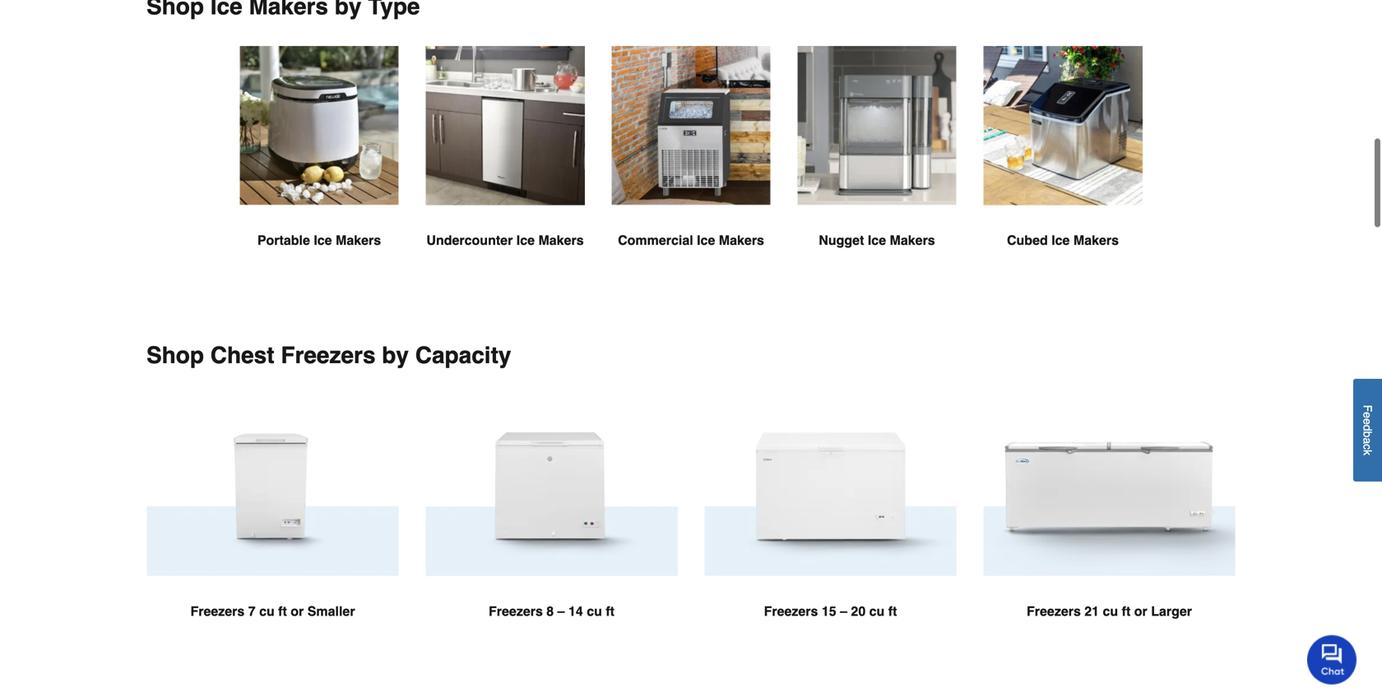 Task type: locate. For each thing, give the bounding box(es) containing it.
ft
[[278, 604, 287, 619], [606, 604, 615, 619], [888, 604, 897, 619], [1122, 604, 1131, 619]]

freezers 8 – 14 cu ft
[[489, 604, 615, 619]]

freezers left 8
[[489, 604, 543, 619]]

b
[[1361, 432, 1374, 438]]

cu right 14
[[587, 604, 602, 619]]

14
[[568, 604, 583, 619]]

e
[[1361, 413, 1374, 419], [1361, 419, 1374, 425]]

makers for nugget ice makers
[[890, 233, 935, 248]]

freezers 7 cu ft or smaller link
[[146, 395, 399, 661]]

0 horizontal spatial or
[[291, 604, 304, 619]]

shop
[[146, 343, 204, 369]]

a white koolmore chest freezer. image
[[983, 395, 1236, 578]]

e up b
[[1361, 419, 1374, 425]]

3 makers from the left
[[719, 233, 764, 248]]

4 ice from the left
[[868, 233, 886, 248]]

5 makers from the left
[[1074, 233, 1119, 248]]

freezers for freezers 8 – 14 cu ft
[[489, 604, 543, 619]]

ice right nugget
[[868, 233, 886, 248]]

a white whirlpool chest freezer. image
[[704, 395, 957, 578]]

cu right the 21 at right
[[1103, 604, 1118, 619]]

freezers for freezers 7 cu ft or smaller
[[190, 604, 245, 619]]

a white g e chest freezer. image
[[425, 395, 678, 578]]

makers
[[336, 233, 381, 248], [538, 233, 584, 248], [719, 233, 764, 248], [890, 233, 935, 248], [1074, 233, 1119, 248]]

or for smaller
[[291, 604, 304, 619]]

a
[[1361, 438, 1374, 445]]

cu right 7
[[259, 604, 275, 619]]

or left smaller
[[291, 604, 304, 619]]

ice right undercounter
[[516, 233, 535, 248]]

4 makers from the left
[[890, 233, 935, 248]]

0 horizontal spatial –
[[558, 604, 565, 619]]

cu inside 'freezers 15 – 20 cu ft' link
[[869, 604, 885, 619]]

smaller
[[307, 604, 355, 619]]

capacity
[[415, 343, 511, 369]]

cu inside freezers 7 cu ft or smaller link
[[259, 604, 275, 619]]

2 makers from the left
[[538, 233, 584, 248]]

ice right commercial
[[697, 233, 715, 248]]

freezers left by
[[281, 343, 376, 369]]

ice for undercounter
[[516, 233, 535, 248]]

2 ice from the left
[[516, 233, 535, 248]]

ft right 7
[[278, 604, 287, 619]]

cu inside freezers 8 – 14 cu ft link
[[587, 604, 602, 619]]

ft right the 21 at right
[[1122, 604, 1131, 619]]

freezers left 15
[[764, 604, 818, 619]]

– for 8
[[558, 604, 565, 619]]

1 horizontal spatial or
[[1134, 604, 1148, 619]]

larger
[[1151, 604, 1192, 619]]

1 horizontal spatial –
[[840, 604, 847, 619]]

a stainless steel undercounter ice maker installed into dark wood cabinets. image
[[425, 46, 585, 206]]

1 or from the left
[[291, 604, 304, 619]]

– right 8
[[558, 604, 565, 619]]

cu right 20
[[869, 604, 885, 619]]

ice
[[314, 233, 332, 248], [516, 233, 535, 248], [697, 233, 715, 248], [868, 233, 886, 248], [1052, 233, 1070, 248]]

or
[[291, 604, 304, 619], [1134, 604, 1148, 619]]

ice right the portable
[[314, 233, 332, 248]]

or left the larger
[[1134, 604, 1148, 619]]

– for 15
[[840, 604, 847, 619]]

ft right 20
[[888, 604, 897, 619]]

3 ice from the left
[[697, 233, 715, 248]]

–
[[558, 604, 565, 619], [840, 604, 847, 619]]

freezers for freezers 15 – 20 cu ft
[[764, 604, 818, 619]]

e up d
[[1361, 413, 1374, 419]]

freezers 8 – 14 cu ft link
[[425, 395, 678, 661]]

2 cu from the left
[[587, 604, 602, 619]]

5 ice from the left
[[1052, 233, 1070, 248]]

freezers
[[281, 343, 376, 369], [190, 604, 245, 619], [489, 604, 543, 619], [764, 604, 818, 619], [1027, 604, 1081, 619]]

or inside freezers 21 cu ft or larger link
[[1134, 604, 1148, 619]]

15
[[822, 604, 836, 619]]

1 – from the left
[[558, 604, 565, 619]]

freezers 7 cu ft or smaller
[[190, 604, 355, 619]]

a stainless steel cubed ice maker on a patio table with a gray striped runner. image
[[983, 46, 1143, 206]]

21
[[1085, 604, 1099, 619]]

cu
[[259, 604, 275, 619], [587, 604, 602, 619], [869, 604, 885, 619], [1103, 604, 1118, 619]]

1 cu from the left
[[259, 604, 275, 619]]

1 ft from the left
[[278, 604, 287, 619]]

2 or from the left
[[1134, 604, 1148, 619]]

4 cu from the left
[[1103, 604, 1118, 619]]

1 makers from the left
[[336, 233, 381, 248]]

1 ice from the left
[[314, 233, 332, 248]]

or inside freezers 7 cu ft or smaller link
[[291, 604, 304, 619]]

f e e d b a c k
[[1361, 406, 1374, 456]]

ft right 14
[[606, 604, 615, 619]]

portable ice makers link
[[239, 46, 399, 290]]

freezers 15 – 20 cu ft link
[[704, 395, 957, 661]]

freezers left 7
[[190, 604, 245, 619]]

– left 20
[[840, 604, 847, 619]]

freezers left the 21 at right
[[1027, 604, 1081, 619]]

ice right cubed
[[1052, 233, 1070, 248]]

cubed ice makers link
[[983, 46, 1143, 290]]

4 ft from the left
[[1122, 604, 1131, 619]]

2 – from the left
[[840, 604, 847, 619]]

f
[[1361, 406, 1374, 413]]

c
[[1361, 445, 1374, 450]]

3 cu from the left
[[869, 604, 885, 619]]



Task type: describe. For each thing, give the bounding box(es) containing it.
commercial ice makers
[[618, 233, 764, 248]]

portable ice makers
[[257, 233, 381, 248]]

cu inside freezers 21 cu ft or larger link
[[1103, 604, 1118, 619]]

chest
[[210, 343, 274, 369]]

a white portable ice maker by a pool. image
[[239, 46, 399, 205]]

7
[[248, 604, 256, 619]]

portable
[[257, 233, 310, 248]]

makers for portable ice makers
[[336, 233, 381, 248]]

undercounter ice makers
[[427, 233, 584, 248]]

3 ft from the left
[[888, 604, 897, 619]]

d
[[1361, 425, 1374, 432]]

cubed ice makers
[[1007, 233, 1119, 248]]

freezers for freezers 21 cu ft or larger
[[1027, 604, 1081, 619]]

nugget
[[819, 233, 864, 248]]

a countertop nugget ice maker on a white counter in a kitchen. image
[[797, 46, 957, 205]]

makers for cubed ice makers
[[1074, 233, 1119, 248]]

ice for portable
[[314, 233, 332, 248]]

ice for commercial
[[697, 233, 715, 248]]

2 ft from the left
[[606, 604, 615, 619]]

freezers 21 cu ft or larger
[[1027, 604, 1192, 619]]

nugget ice makers
[[819, 233, 935, 248]]

20
[[851, 604, 866, 619]]

cubed
[[1007, 233, 1048, 248]]

freezers 21 cu ft or larger link
[[983, 395, 1236, 661]]

8
[[547, 604, 554, 619]]

a small white chest freezer. image
[[146, 395, 399, 578]]

shop chest freezers by capacity
[[146, 343, 511, 369]]

commercial ice makers link
[[611, 46, 771, 290]]

k
[[1361, 450, 1374, 456]]

1 e from the top
[[1361, 413, 1374, 419]]

nugget ice makers link
[[797, 46, 957, 290]]

2 e from the top
[[1361, 419, 1374, 425]]

a commercial ice maker by a brick wall. image
[[611, 46, 771, 205]]

commercial
[[618, 233, 693, 248]]

f e e d b a c k button
[[1353, 379, 1382, 482]]

makers for undercounter ice makers
[[538, 233, 584, 248]]

or for larger
[[1134, 604, 1148, 619]]

undercounter ice makers link
[[425, 46, 585, 290]]

ice for cubed
[[1052, 233, 1070, 248]]

ice for nugget
[[868, 233, 886, 248]]

freezers 15 – 20 cu ft
[[764, 604, 897, 619]]

by
[[382, 343, 409, 369]]

undercounter
[[427, 233, 513, 248]]

makers for commercial ice makers
[[719, 233, 764, 248]]

chat invite button image
[[1307, 635, 1358, 685]]



Task type: vqa. For each thing, say whether or not it's contained in the screenshot.
fourth the ft from the right
yes



